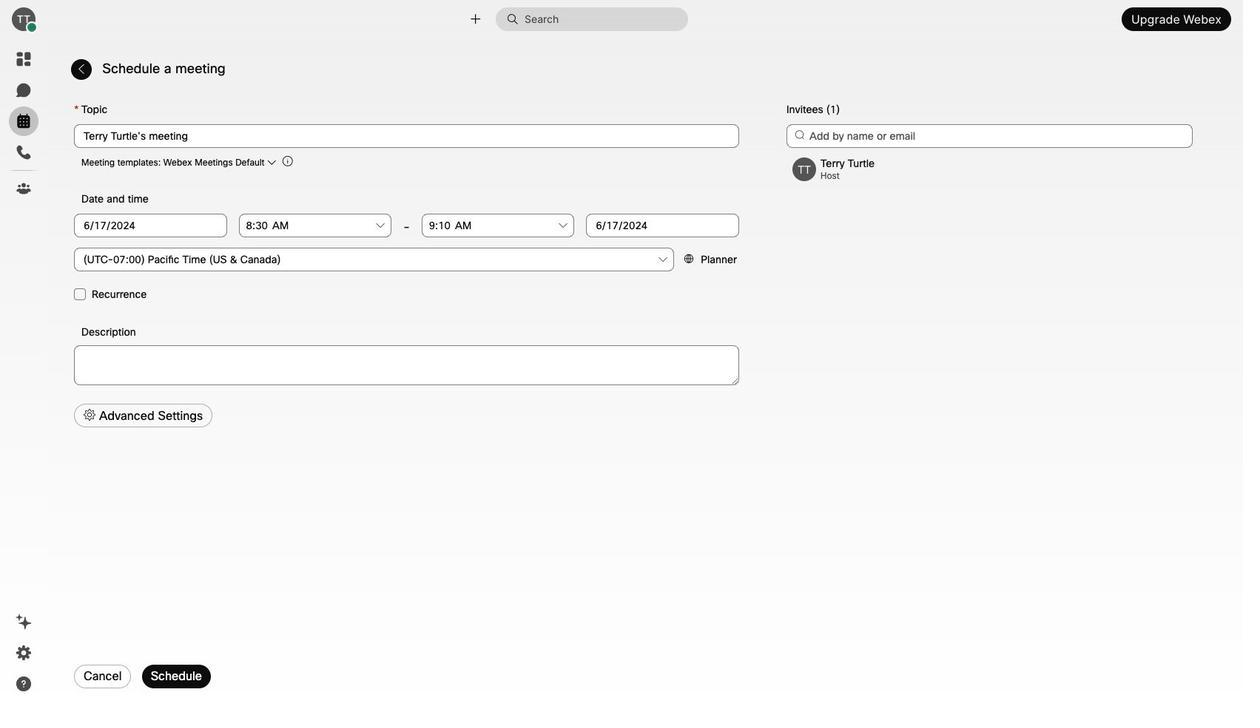 Task type: vqa. For each thing, say whether or not it's contained in the screenshot.
the cancel_16 image
no



Task type: describe. For each thing, give the bounding box(es) containing it.
settings image
[[15, 645, 33, 663]]

messaging, has no new notifications image
[[15, 81, 33, 99]]

what's new image
[[15, 614, 33, 632]]

help image
[[15, 676, 33, 694]]

teams, has no new notifications image
[[15, 180, 33, 198]]



Task type: locate. For each thing, give the bounding box(es) containing it.
dashboard image
[[15, 50, 33, 68]]

wrapper image
[[507, 13, 525, 25]]

connect people image
[[469, 12, 483, 26]]

wrapper image
[[27, 22, 37, 33]]

meetings image
[[15, 113, 33, 130]]

calls image
[[15, 144, 33, 161]]

navigation
[[0, 38, 47, 713]]

webex tab list
[[9, 44, 38, 204]]



